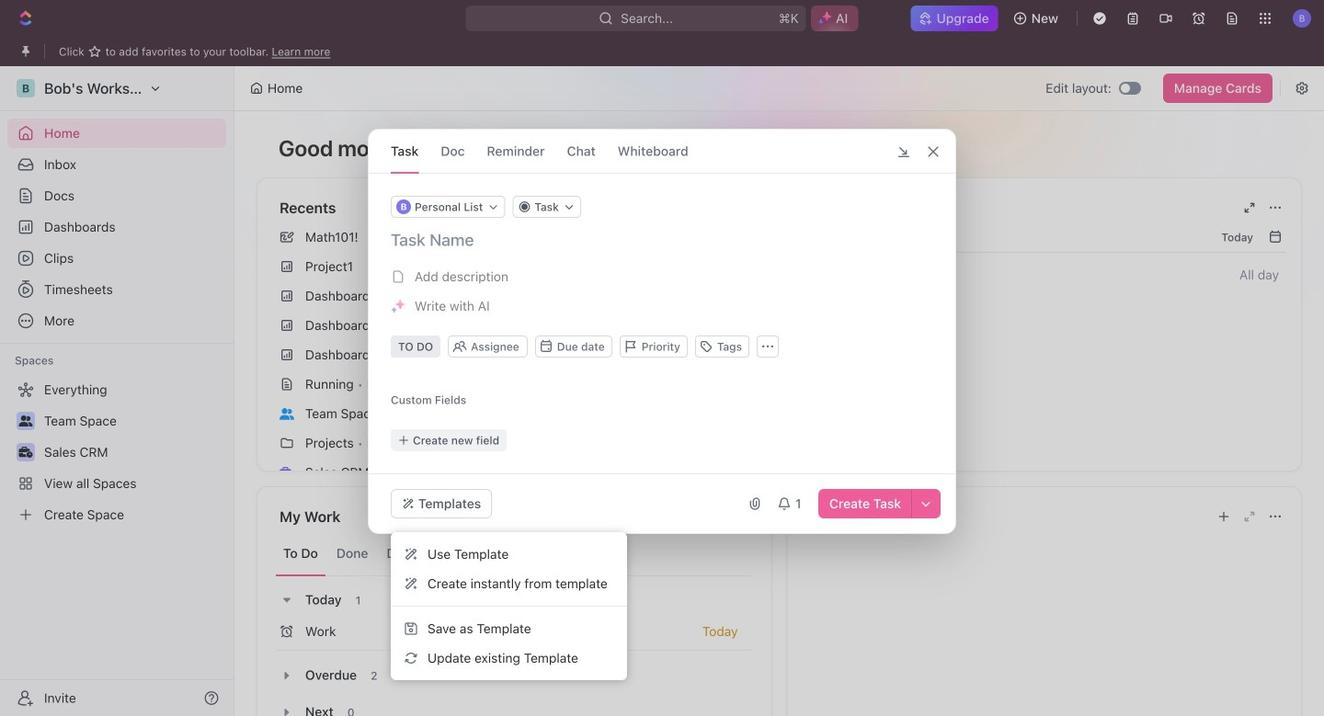 Task type: locate. For each thing, give the bounding box(es) containing it.
tab list
[[276, 532, 753, 577]]

user group image
[[280, 408, 294, 420]]

Task Name text field
[[391, 229, 937, 251]]

tree
[[7, 375, 226, 530]]

dialog
[[368, 129, 957, 535]]



Task type: describe. For each thing, give the bounding box(es) containing it.
sidebar navigation
[[0, 66, 235, 717]]

tree inside sidebar navigation
[[7, 375, 226, 530]]

business time image
[[280, 467, 294, 479]]



Task type: vqa. For each thing, say whether or not it's contained in the screenshot.
tree
yes



